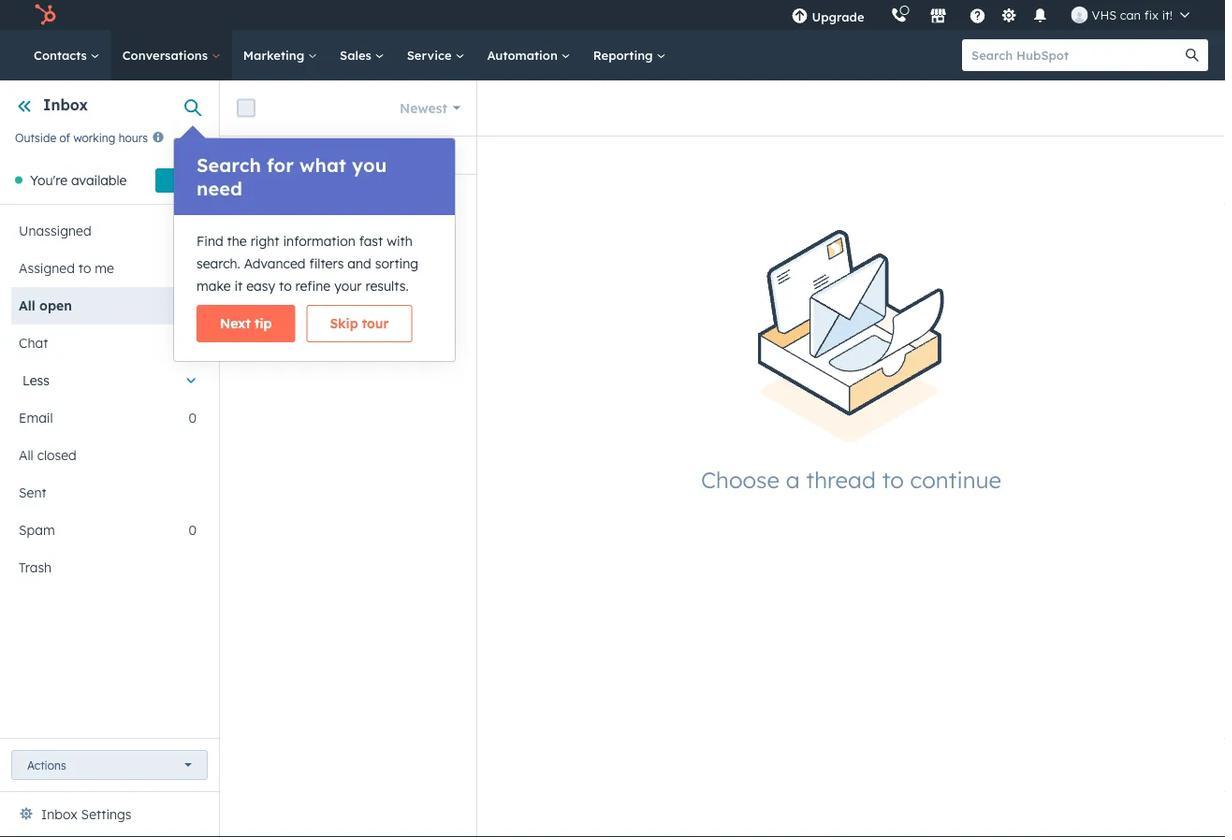 Task type: describe. For each thing, give the bounding box(es) containing it.
make
[[197, 278, 231, 294]]

trash button
[[11, 549, 197, 587]]

0 for spam
[[189, 522, 197, 538]]

no conversations
[[294, 147, 402, 163]]

contacts link
[[22, 30, 111, 80]]

outside of working hours
[[15, 130, 148, 144]]

all open
[[19, 297, 72, 314]]

tour
[[362, 315, 389, 332]]

sales link
[[329, 30, 396, 80]]

need
[[197, 177, 242, 200]]

working
[[73, 130, 115, 144]]

search button
[[1176, 39, 1208, 71]]

advanced
[[244, 255, 306, 272]]

all for all open
[[19, 297, 35, 314]]

automation link
[[476, 30, 582, 80]]

0 for assigned to me
[[189, 260, 197, 276]]

chat
[[19, 335, 48, 351]]

filters
[[309, 255, 344, 272]]

inbox for inbox
[[43, 95, 88, 114]]

newest button
[[387, 89, 473, 127]]

help button
[[962, 0, 993, 30]]

you're available image
[[15, 177, 22, 184]]

contacts
[[34, 47, 91, 63]]

email
[[19, 410, 53, 426]]

1 for chat
[[189, 335, 197, 351]]

to inside find the right information fast with search. advanced filters and sorting make it easy to refine your results.
[[279, 278, 292, 294]]

trash
[[19, 560, 52, 576]]

less
[[22, 372, 50, 389]]

a
[[786, 465, 800, 494]]

it
[[234, 278, 243, 294]]

sent
[[19, 485, 46, 501]]

vhs can fix it! button
[[1060, 0, 1201, 30]]

hubspot link
[[22, 4, 70, 26]]

search
[[197, 153, 261, 177]]

all closed button
[[11, 437, 197, 474]]

search.
[[197, 255, 240, 272]]

inbox settings
[[41, 807, 131, 823]]

next tip
[[220, 315, 272, 332]]

conversations
[[122, 47, 211, 63]]

conversations link
[[111, 30, 232, 80]]

thread
[[806, 465, 876, 494]]

unassigned
[[19, 223, 91, 239]]

reporting link
[[582, 30, 677, 80]]

sales
[[340, 47, 375, 63]]

and
[[348, 255, 371, 272]]

fast
[[359, 233, 383, 249]]

sent button
[[11, 474, 197, 512]]

marketplaces button
[[919, 0, 958, 30]]

settings image
[[1001, 8, 1017, 25]]

right
[[250, 233, 279, 249]]

with
[[387, 233, 413, 249]]

hubspot image
[[34, 4, 56, 26]]

you
[[352, 153, 387, 177]]

continue
[[910, 465, 1001, 494]]

settings
[[81, 807, 131, 823]]

search image
[[1186, 49, 1199, 62]]

settings link
[[997, 5, 1021, 25]]

vhs can fix it!
[[1092, 7, 1173, 22]]

your
[[334, 278, 362, 294]]

no
[[294, 147, 312, 163]]

Search HubSpot search field
[[962, 39, 1191, 71]]

vhs
[[1092, 7, 1117, 22]]

upgrade
[[812, 9, 864, 24]]

choose a thread to continue
[[701, 465, 1001, 494]]

1 for unassigned
[[189, 223, 197, 239]]

easy
[[246, 278, 275, 294]]



Task type: vqa. For each thing, say whether or not it's contained in the screenshot.
'Help' IMAGE on the right of the page
yes



Task type: locate. For each thing, give the bounding box(es) containing it.
menu containing vhs can fix it!
[[778, 0, 1203, 30]]

2 vertical spatial 1
[[189, 335, 197, 351]]

terry turtle image
[[1071, 7, 1088, 23]]

1 vertical spatial all
[[19, 447, 33, 464]]

me
[[95, 260, 114, 276]]

choose a thread to continue main content
[[220, 80, 1225, 838]]

you're
[[30, 172, 67, 188]]

3 1 from the top
[[189, 335, 197, 351]]

all left open at left top
[[19, 297, 35, 314]]

tip
[[255, 315, 272, 332]]

0 horizontal spatial to
[[78, 260, 91, 276]]

available
[[71, 172, 127, 188]]

0 vertical spatial 0
[[189, 260, 197, 276]]

to right thread
[[882, 465, 904, 494]]

marketplaces image
[[930, 8, 947, 25]]

inbox left settings
[[41, 807, 77, 823]]

choose
[[701, 465, 780, 494]]

help image
[[969, 8, 986, 25]]

0 vertical spatial to
[[78, 260, 91, 276]]

0 vertical spatial 1
[[189, 223, 197, 239]]

0 vertical spatial inbox
[[43, 95, 88, 114]]

upgrade image
[[791, 8, 808, 25]]

assigned
[[19, 260, 75, 276]]

marketing
[[243, 47, 308, 63]]

2 horizontal spatial to
[[882, 465, 904, 494]]

it!
[[1162, 7, 1173, 22]]

fix
[[1144, 7, 1159, 22]]

marketing link
[[232, 30, 329, 80]]

information
[[283, 233, 355, 249]]

sorting
[[375, 255, 418, 272]]

what
[[300, 153, 346, 177]]

2 vertical spatial 0
[[189, 522, 197, 538]]

2 0 from the top
[[189, 410, 197, 426]]

menu item
[[877, 0, 881, 30]]

menu
[[778, 0, 1203, 30]]

1 1 from the top
[[189, 223, 197, 239]]

2 1 from the top
[[189, 297, 197, 314]]

for
[[267, 153, 294, 177]]

inbox up of
[[43, 95, 88, 114]]

inbox
[[43, 95, 88, 114], [41, 807, 77, 823]]

to right easy
[[279, 278, 292, 294]]

refine
[[295, 278, 331, 294]]

to inside main content
[[882, 465, 904, 494]]

find
[[197, 233, 223, 249]]

3 0 from the top
[[189, 522, 197, 538]]

next
[[220, 315, 251, 332]]

1 for all open
[[189, 297, 197, 314]]

to left me
[[78, 260, 91, 276]]

skip tour
[[330, 315, 389, 332]]

all for all closed
[[19, 447, 33, 464]]

actions button
[[11, 751, 208, 781]]

spam
[[19, 522, 55, 538]]

actions
[[27, 759, 66, 773]]

closed
[[37, 447, 77, 464]]

inbox for inbox settings
[[41, 807, 77, 823]]

next tip button
[[197, 305, 295, 343]]

service link
[[396, 30, 476, 80]]

of
[[59, 130, 70, 144]]

1 0 from the top
[[189, 260, 197, 276]]

inbox settings link
[[41, 804, 131, 826]]

1 horizontal spatial to
[[279, 278, 292, 294]]

2 vertical spatial to
[[882, 465, 904, 494]]

hours
[[119, 130, 148, 144]]

1 all from the top
[[19, 297, 35, 314]]

calling icon image
[[891, 7, 907, 24]]

0
[[189, 260, 197, 276], [189, 410, 197, 426], [189, 522, 197, 538]]

conversations
[[316, 147, 402, 163]]

you're available
[[30, 172, 127, 188]]

skip
[[330, 315, 358, 332]]

1 vertical spatial to
[[279, 278, 292, 294]]

skip tour button
[[307, 305, 412, 343]]

automation
[[487, 47, 561, 63]]

results.
[[365, 278, 409, 294]]

all
[[19, 297, 35, 314], [19, 447, 33, 464]]

1 vertical spatial 1
[[189, 297, 197, 314]]

all closed
[[19, 447, 77, 464]]

assigned to me
[[19, 260, 114, 276]]

all left "closed"
[[19, 447, 33, 464]]

can
[[1120, 7, 1141, 22]]

all inside button
[[19, 447, 33, 464]]

0 vertical spatial all
[[19, 297, 35, 314]]

2 all from the top
[[19, 447, 33, 464]]

1 vertical spatial inbox
[[41, 807, 77, 823]]

0 for email
[[189, 410, 197, 426]]

reporting
[[593, 47, 656, 63]]

calling icon button
[[883, 3, 915, 27]]

1
[[189, 223, 197, 239], [189, 297, 197, 314], [189, 335, 197, 351]]

the
[[227, 233, 247, 249]]

1 vertical spatial 0
[[189, 410, 197, 426]]

open
[[39, 297, 72, 314]]

notifications button
[[1024, 0, 1056, 30]]

newest
[[400, 100, 447, 116]]

to
[[78, 260, 91, 276], [279, 278, 292, 294], [882, 465, 904, 494]]

notifications image
[[1032, 8, 1049, 25]]

outside
[[15, 130, 56, 144]]

service
[[407, 47, 455, 63]]

find the right information fast with search. advanced filters and sorting make it easy to refine your results.
[[197, 233, 418, 294]]

search for what you need
[[197, 153, 387, 200]]



